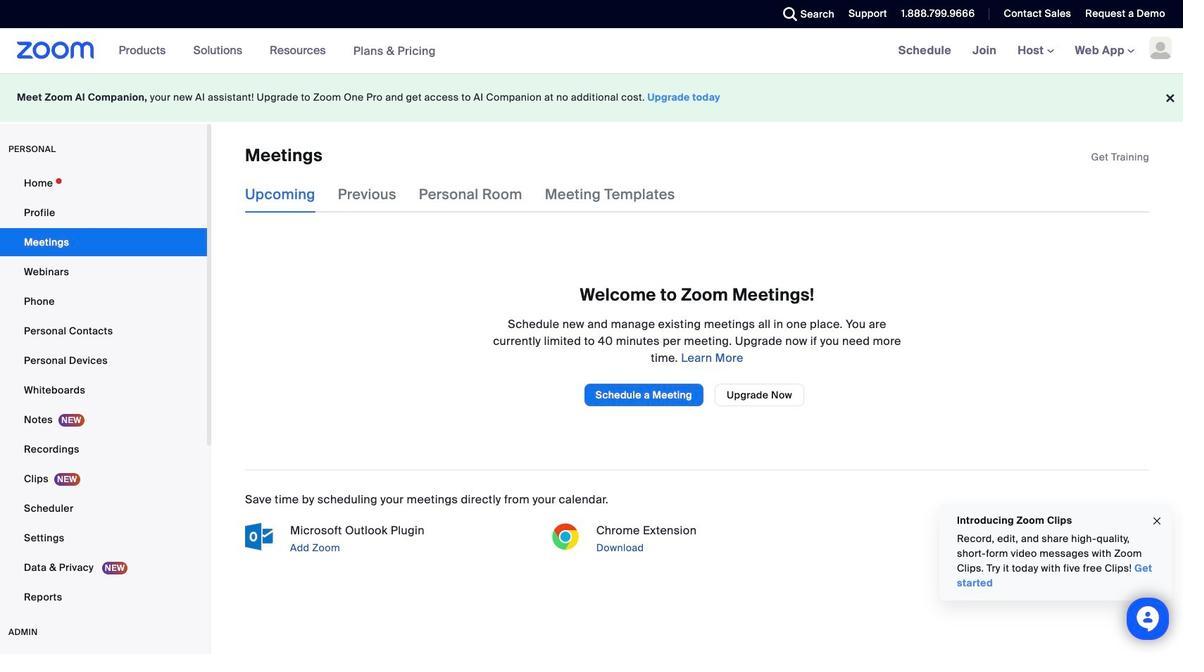 Task type: describe. For each thing, give the bounding box(es) containing it.
tabs of meeting tab list
[[245, 176, 698, 213]]

profile picture image
[[1149, 37, 1172, 59]]

personal menu menu
[[0, 169, 207, 613]]

close image
[[1151, 513, 1163, 529]]

meetings navigation
[[888, 28, 1183, 74]]



Task type: vqa. For each thing, say whether or not it's contained in the screenshot.
User
no



Task type: locate. For each thing, give the bounding box(es) containing it.
application
[[1091, 150, 1149, 164]]

product information navigation
[[108, 28, 446, 74]]

banner
[[0, 28, 1183, 74]]

zoom logo image
[[17, 42, 94, 59]]

footer
[[0, 73, 1183, 122]]



